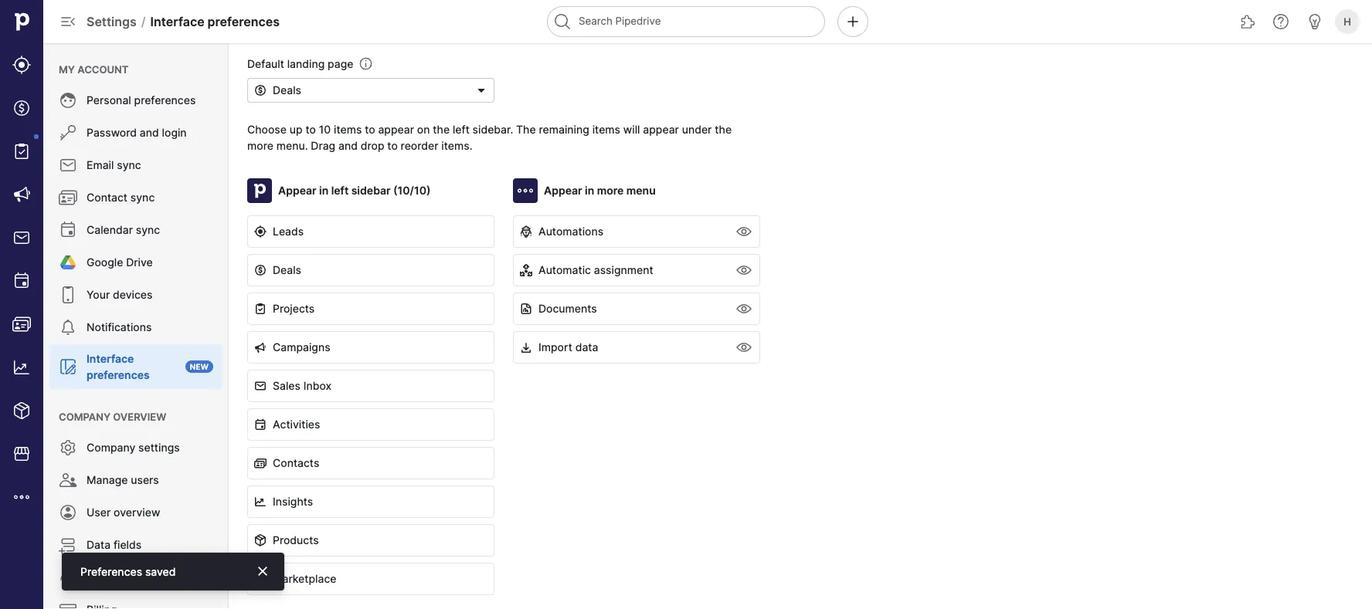 Task type: locate. For each thing, give the bounding box(es) containing it.
leads image
[[12, 56, 31, 74]]

color undefined image up campaigns image
[[12, 142, 31, 161]]

2 deals from the top
[[273, 264, 301, 277]]

color undefined image left contact
[[59, 189, 77, 207]]

1 horizontal spatial appear
[[544, 184, 582, 197]]

color primary image inside marketplace button
[[254, 574, 267, 586]]

data fields link
[[49, 530, 223, 561]]

4 color primary image from the top
[[254, 574, 267, 586]]

sales inbox
[[273, 380, 332, 393]]

company overview
[[59, 411, 166, 423]]

color undefined image inside personal preferences link
[[59, 91, 77, 110]]

more inside choose up to 10 items to appear on the left sidebar. the remaining items will appear under the more menu. drag and drop to reorder items.
[[247, 139, 274, 152]]

color secondary image inside documents button
[[735, 300, 754, 318]]

documents button
[[513, 293, 761, 325]]

color primary image inside products button
[[254, 535, 267, 547]]

2 the from the left
[[715, 123, 732, 136]]

items
[[334, 123, 362, 136], [593, 123, 621, 136]]

color undefined image left your
[[59, 286, 77, 305]]

4 color undefined image from the top
[[59, 471, 77, 490]]

2 appear from the left
[[544, 184, 582, 197]]

campaigns
[[273, 341, 331, 354]]

interface down notifications at the bottom of the page
[[87, 352, 134, 366]]

color primary image left campaigns
[[254, 342, 267, 354]]

color undefined image for your devices
[[59, 286, 77, 305]]

color undefined image left usage
[[59, 569, 77, 587]]

color primary image for automations
[[520, 226, 533, 238]]

color primary image inside insights button
[[254, 496, 267, 509]]

overview down manage users link
[[114, 507, 160, 520]]

1 vertical spatial deals
[[273, 264, 301, 277]]

appear up automations at the left
[[544, 184, 582, 197]]

color primary image inside automations button
[[520, 226, 533, 238]]

Deals field
[[247, 78, 495, 103]]

color undefined image inside manage users link
[[59, 471, 77, 490]]

company down "company overview"
[[87, 442, 135, 455]]

and
[[140, 126, 159, 140], [339, 139, 358, 152]]

fields
[[114, 539, 142, 552]]

2 items from the left
[[593, 123, 621, 136]]

marketplace button
[[247, 563, 495, 596]]

interface preferences menu item
[[43, 345, 229, 390]]

color primary image inside deals button
[[254, 264, 267, 277]]

and left login
[[140, 126, 159, 140]]

appear up leads
[[278, 184, 317, 197]]

usage link
[[49, 563, 223, 594]]

1 horizontal spatial items
[[593, 123, 621, 136]]

to
[[306, 123, 316, 136], [365, 123, 375, 136], [387, 139, 398, 152]]

color undefined image inside usage link
[[59, 569, 77, 587]]

inbox
[[304, 380, 332, 393]]

0 horizontal spatial in
[[319, 184, 329, 197]]

0 vertical spatial deals
[[273, 84, 301, 97]]

color undefined image left data
[[59, 536, 77, 555]]

and left drop
[[339, 139, 358, 152]]

0 horizontal spatial appear
[[378, 123, 414, 136]]

sidebar
[[351, 184, 391, 197]]

the right on at the top
[[433, 123, 450, 136]]

to left the 10
[[306, 123, 316, 136]]

color secondary image inside automatic assignment button
[[735, 261, 754, 280]]

0 horizontal spatial interface
[[87, 352, 134, 366]]

0 horizontal spatial the
[[433, 123, 450, 136]]

0 horizontal spatial more
[[247, 139, 274, 152]]

1 horizontal spatial the
[[715, 123, 732, 136]]

2 color primary image from the top
[[254, 342, 267, 354]]

1 color undefined image from the top
[[59, 156, 77, 175]]

company inside company settings link
[[87, 442, 135, 455]]

color undefined image for notifications
[[59, 318, 77, 337]]

0 vertical spatial interface
[[150, 14, 205, 29]]

0 vertical spatial more
[[247, 139, 274, 152]]

1 the from the left
[[433, 123, 450, 136]]

automatic assignment
[[539, 264, 654, 277]]

color primary image inside contacts button
[[254, 458, 267, 470]]

color secondary image inside automations button
[[735, 223, 754, 241]]

1 color primary image from the top
[[254, 84, 267, 97]]

in
[[319, 184, 329, 197], [585, 184, 595, 197]]

0 vertical spatial color secondary image
[[735, 223, 754, 241]]

1 vertical spatial left
[[331, 184, 349, 197]]

color secondary image inside import data button
[[735, 339, 754, 357]]

color secondary image
[[735, 223, 754, 241], [735, 300, 754, 318]]

color primary image left the activities
[[254, 419, 267, 431]]

color undefined image down my
[[59, 91, 77, 110]]

color undefined image inside your devices link
[[59, 286, 77, 305]]

0 horizontal spatial to
[[306, 123, 316, 136]]

/
[[141, 14, 146, 29]]

new
[[190, 363, 209, 372]]

deals
[[273, 84, 301, 97], [273, 264, 301, 277]]

color undefined image for user overview
[[59, 504, 77, 523]]

users
[[131, 474, 159, 487]]

more
[[247, 139, 274, 152], [597, 184, 624, 197]]

preferences for personal preferences
[[134, 94, 196, 107]]

0 vertical spatial left
[[453, 123, 470, 136]]

menu
[[0, 0, 43, 610], [43, 43, 229, 610]]

1 deals from the top
[[273, 84, 301, 97]]

password and login
[[87, 126, 187, 140]]

1 vertical spatial sync
[[131, 191, 155, 204]]

1 horizontal spatial in
[[585, 184, 595, 197]]

1 color secondary image from the top
[[735, 223, 754, 241]]

to up drop
[[365, 123, 375, 136]]

color undefined image inside google drive link
[[59, 254, 77, 272]]

0 vertical spatial preferences
[[208, 14, 280, 29]]

google drive link
[[49, 247, 223, 278]]

preferences saved
[[80, 566, 176, 579]]

sync down email sync link
[[131, 191, 155, 204]]

0 horizontal spatial items
[[334, 123, 362, 136]]

1 color secondary image from the top
[[735, 261, 754, 280]]

under
[[682, 123, 712, 136]]

sync right 'email'
[[117, 159, 141, 172]]

personal
[[87, 94, 131, 107]]

1 horizontal spatial interface
[[150, 14, 205, 29]]

insights
[[273, 496, 313, 509]]

color undefined image inside user overview link
[[59, 504, 77, 523]]

insights button
[[247, 486, 495, 519]]

overview up company settings link
[[113, 411, 166, 423]]

assignment
[[594, 264, 654, 277]]

0 vertical spatial sync
[[117, 159, 141, 172]]

color undefined image inside email sync link
[[59, 156, 77, 175]]

close image
[[257, 566, 269, 578]]

color primary image inside documents button
[[520, 303, 533, 315]]

more left 'menu'
[[597, 184, 624, 197]]

deals down default landing page
[[273, 84, 301, 97]]

color primary image for products
[[254, 535, 267, 547]]

saved
[[145, 566, 176, 579]]

2 color secondary image from the top
[[735, 339, 754, 357]]

color undefined image inside password and login link
[[59, 124, 77, 142]]

manage users
[[87, 474, 159, 487]]

the right under
[[715, 123, 732, 136]]

left up "items."
[[453, 123, 470, 136]]

sales inbox image
[[12, 229, 31, 247]]

Search Pipedrive field
[[547, 6, 826, 37]]

interface right the / on the top left
[[150, 14, 205, 29]]

your devices
[[87, 289, 153, 302]]

appear
[[278, 184, 317, 197], [544, 184, 582, 197]]

settings / interface preferences
[[87, 14, 280, 29]]

color undefined image for calendar sync
[[59, 221, 77, 240]]

quick add image
[[844, 12, 863, 31]]

0 horizontal spatial appear
[[278, 184, 317, 197]]

color undefined image left "google"
[[59, 254, 77, 272]]

0 horizontal spatial and
[[140, 126, 159, 140]]

will
[[624, 123, 640, 136]]

sync for contact sync
[[131, 191, 155, 204]]

color primary image inside sales inbox button
[[254, 380, 267, 393]]

and inside choose up to 10 items to appear on the left sidebar. the remaining items will appear under the more menu. drag and drop to reorder items.
[[339, 139, 358, 152]]

left inside choose up to 10 items to appear on the left sidebar. the remaining items will appear under the more menu. drag and drop to reorder items.
[[453, 123, 470, 136]]

company settings
[[87, 442, 180, 455]]

page
[[328, 57, 354, 70]]

user overview
[[87, 507, 160, 520]]

color primary image inside projects button
[[254, 303, 267, 315]]

color undefined image inside interface preferences menu item
[[59, 358, 77, 376]]

color undefined image right marketplace icon
[[59, 439, 77, 458]]

appear for appear in left sidebar (10/10)
[[278, 184, 317, 197]]

overview for company overview
[[113, 411, 166, 423]]

color undefined image right contacts image at the left bottom of the page
[[59, 318, 77, 337]]

1 appear from the left
[[278, 184, 317, 197]]

1 vertical spatial more
[[597, 184, 624, 197]]

2 in from the left
[[585, 184, 595, 197]]

campaigns image
[[12, 186, 31, 204]]

items right the 10
[[334, 123, 362, 136]]

color undefined image left manage
[[59, 471, 77, 490]]

1 horizontal spatial more
[[597, 184, 624, 197]]

left left sidebar
[[331, 184, 349, 197]]

color primary image
[[475, 84, 488, 97], [254, 226, 267, 238], [520, 226, 533, 238], [254, 264, 267, 277], [520, 264, 533, 277], [254, 303, 267, 315], [520, 303, 533, 315], [520, 342, 533, 354], [254, 380, 267, 393], [254, 458, 267, 470], [254, 496, 267, 509], [254, 535, 267, 547]]

0 horizontal spatial left
[[331, 184, 349, 197]]

in for left
[[319, 184, 329, 197]]

5 color undefined image from the top
[[59, 536, 77, 555]]

color primary image for projects
[[254, 303, 267, 315]]

usage
[[87, 572, 119, 585]]

1 horizontal spatial appear
[[643, 123, 679, 136]]

interface
[[150, 14, 205, 29], [87, 352, 134, 366]]

preferences up login
[[134, 94, 196, 107]]

color undefined image left calendar
[[59, 221, 77, 240]]

in down 'drag'
[[319, 184, 329, 197]]

company for company settings
[[87, 442, 135, 455]]

2 color secondary image from the top
[[735, 300, 754, 318]]

color undefined image
[[59, 91, 77, 110], [59, 124, 77, 142], [12, 142, 31, 161], [59, 221, 77, 240], [59, 254, 77, 272], [59, 286, 77, 305], [59, 318, 77, 337], [59, 358, 77, 376], [59, 504, 77, 523], [59, 569, 77, 587], [59, 601, 77, 610]]

color undefined image inside contact sync link
[[59, 189, 77, 207]]

color primary image left marketplace at the left bottom
[[254, 574, 267, 586]]

color undefined image right insights "icon"
[[59, 358, 77, 376]]

color undefined image inside calendar sync link
[[59, 221, 77, 240]]

1 vertical spatial company
[[87, 442, 135, 455]]

contacts
[[273, 457, 319, 470]]

1 vertical spatial color secondary image
[[735, 300, 754, 318]]

appear
[[378, 123, 414, 136], [643, 123, 679, 136]]

1 vertical spatial interface
[[87, 352, 134, 366]]

color undefined image for google drive
[[59, 254, 77, 272]]

color primary image inside activities button
[[254, 419, 267, 431]]

sync up drive
[[136, 224, 160, 237]]

color secondary image
[[735, 261, 754, 280], [735, 339, 754, 357]]

color undefined image
[[59, 156, 77, 175], [59, 189, 77, 207], [59, 439, 77, 458], [59, 471, 77, 490], [59, 536, 77, 555]]

color undefined image left user at the left of the page
[[59, 504, 77, 523]]

on
[[417, 123, 430, 136]]

3 color primary image from the top
[[254, 419, 267, 431]]

1 horizontal spatial and
[[339, 139, 358, 152]]

color undefined image inside data fields "link"
[[59, 536, 77, 555]]

sales
[[273, 380, 301, 393]]

overview
[[113, 411, 166, 423], [114, 507, 160, 520]]

color primary image inside leads button
[[254, 226, 267, 238]]

color undefined image down usage link
[[59, 601, 77, 610]]

color undefined image inside notifications link
[[59, 318, 77, 337]]

automations button
[[513, 216, 761, 248]]

preferences inside menu item
[[87, 369, 150, 382]]

2 vertical spatial sync
[[136, 224, 160, 237]]

leads button
[[247, 216, 495, 248]]

company up company settings
[[59, 411, 111, 423]]

0 vertical spatial company
[[59, 411, 111, 423]]

appear right will
[[643, 123, 679, 136]]

sales assistant image
[[1306, 12, 1325, 31]]

company
[[59, 411, 111, 423], [87, 442, 135, 455]]

left
[[453, 123, 470, 136], [331, 184, 349, 197]]

1 in from the left
[[319, 184, 329, 197]]

1 vertical spatial preferences
[[134, 94, 196, 107]]

appear left on at the top
[[378, 123, 414, 136]]

more down the choose
[[247, 139, 274, 152]]

in for more
[[585, 184, 595, 197]]

in up automations at the left
[[585, 184, 595, 197]]

sync
[[117, 159, 141, 172], [131, 191, 155, 204], [136, 224, 160, 237]]

your devices link
[[49, 280, 223, 311]]

3 color undefined image from the top
[[59, 439, 77, 458]]

1 horizontal spatial left
[[453, 123, 470, 136]]

marketplace
[[273, 573, 337, 586]]

preferences up "company overview"
[[87, 369, 150, 382]]

color undefined image left the password on the top of page
[[59, 124, 77, 142]]

reorder
[[401, 139, 439, 152]]

calendar
[[87, 224, 133, 237]]

calendar sync
[[87, 224, 160, 237]]

1 vertical spatial color secondary image
[[735, 339, 754, 357]]

color primary image down default
[[254, 84, 267, 97]]

2 color undefined image from the top
[[59, 189, 77, 207]]

2 vertical spatial preferences
[[87, 369, 150, 382]]

preferences up default
[[208, 14, 280, 29]]

0 vertical spatial color secondary image
[[735, 261, 754, 280]]

color undefined image for manage
[[59, 471, 77, 490]]

color undefined image inside company settings link
[[59, 439, 77, 458]]

data
[[576, 341, 599, 354]]

deals image
[[12, 99, 31, 117]]

color undefined image left 'email'
[[59, 156, 77, 175]]

sidebar.
[[473, 123, 513, 136]]

to right drop
[[387, 139, 398, 152]]

color primary image
[[254, 84, 267, 97], [254, 342, 267, 354], [254, 419, 267, 431], [254, 574, 267, 586]]

the
[[516, 123, 536, 136]]

color primary image inside campaigns button
[[254, 342, 267, 354]]

default
[[247, 57, 284, 70]]

deals inside button
[[273, 264, 301, 277]]

1 vertical spatial overview
[[114, 507, 160, 520]]

notifications
[[87, 321, 152, 334]]

products button
[[247, 525, 495, 557]]

color primary image for campaigns
[[254, 342, 267, 354]]

items left will
[[593, 123, 621, 136]]

appear in left sidebar (10/10)
[[278, 184, 431, 197]]

deals down leads
[[273, 264, 301, 277]]

0 vertical spatial overview
[[113, 411, 166, 423]]

2 appear from the left
[[643, 123, 679, 136]]

color primary image for deals
[[254, 264, 267, 277]]

color primary image for automatic assignment
[[520, 264, 533, 277]]



Task type: describe. For each thing, give the bounding box(es) containing it.
color undefined image for password and login
[[59, 124, 77, 142]]

color undefined image for interface preferences
[[59, 358, 77, 376]]

default landing page
[[247, 57, 354, 70]]

color undefined image for company
[[59, 439, 77, 458]]

choose up to 10 items to appear on the left sidebar. the remaining items will appear under the more menu. drag and drop to reorder items.
[[247, 123, 732, 152]]

color secondary image for documents
[[735, 300, 754, 318]]

color primary image for sales inbox
[[254, 380, 267, 393]]

up
[[290, 123, 303, 136]]

my account
[[59, 63, 129, 75]]

login
[[162, 126, 187, 140]]

color primary image for import data
[[520, 342, 533, 354]]

preferences
[[80, 566, 142, 579]]

choose
[[247, 123, 287, 136]]

1 appear from the left
[[378, 123, 414, 136]]

2 horizontal spatial to
[[387, 139, 398, 152]]

automatic assignment button
[[513, 254, 761, 287]]

color primary image inside deals popup button
[[475, 84, 488, 97]]

notifications link
[[49, 312, 223, 343]]

manage users link
[[49, 465, 223, 496]]

sync for email sync
[[117, 159, 141, 172]]

1 horizontal spatial to
[[365, 123, 375, 136]]

menu containing personal preferences
[[43, 43, 229, 610]]

info image
[[360, 58, 372, 70]]

sales inbox button
[[247, 370, 495, 403]]

products
[[273, 534, 319, 548]]

data fields
[[87, 539, 142, 552]]

overview for user overview
[[114, 507, 160, 520]]

color secondary image for automatic assignment
[[735, 261, 754, 280]]

1 items from the left
[[334, 123, 362, 136]]

documents
[[539, 303, 597, 316]]

10
[[319, 123, 331, 136]]

my
[[59, 63, 75, 75]]

email
[[87, 159, 114, 172]]

color primary image for contacts
[[254, 458, 267, 470]]

quick help image
[[1272, 12, 1291, 31]]

personal preferences
[[87, 94, 196, 107]]

deals button
[[247, 254, 495, 287]]

color undefined image for personal preferences
[[59, 91, 77, 110]]

projects
[[273, 303, 315, 316]]

menu
[[627, 184, 656, 197]]

contact sync link
[[49, 182, 223, 213]]

import data button
[[513, 332, 761, 364]]

user overview link
[[49, 498, 223, 529]]

email sync
[[87, 159, 141, 172]]

automations
[[539, 225, 604, 238]]

company for company overview
[[59, 411, 111, 423]]

deals inside popup button
[[273, 84, 301, 97]]

activities button
[[247, 409, 495, 441]]

color undefined image for contact
[[59, 189, 77, 207]]

h button
[[1333, 6, 1363, 37]]

color primary image for insights
[[254, 496, 267, 509]]

h
[[1344, 15, 1352, 27]]

color primary image for leads
[[254, 226, 267, 238]]

company settings link
[[49, 433, 223, 464]]

personal preferences link
[[49, 85, 223, 116]]

import
[[539, 341, 573, 354]]

more image
[[12, 488, 31, 507]]

drop
[[361, 139, 385, 152]]

insights image
[[12, 359, 31, 377]]

preferences for interface preferences
[[87, 369, 150, 382]]

import data
[[539, 341, 599, 354]]

color undefined image for data
[[59, 536, 77, 555]]

calendar sync link
[[49, 215, 223, 246]]

projects button
[[247, 293, 495, 325]]

settings
[[138, 442, 180, 455]]

contact sync
[[87, 191, 155, 204]]

account
[[77, 63, 129, 75]]

menu.
[[276, 139, 308, 152]]

appear in more menu
[[544, 184, 656, 197]]

appear for appear in more menu
[[544, 184, 582, 197]]

color undefined image for email
[[59, 156, 77, 175]]

your
[[87, 289, 110, 302]]

drive
[[126, 256, 153, 269]]

color primary image for activities
[[254, 419, 267, 431]]

google drive
[[87, 256, 153, 269]]

activities image
[[12, 272, 31, 291]]

activities
[[273, 419, 320, 432]]

automatic
[[539, 264, 591, 277]]

contacts button
[[247, 448, 495, 480]]

color secondary image for import data
[[735, 339, 754, 357]]

items.
[[442, 139, 473, 152]]

deals button
[[247, 78, 495, 103]]

interface inside "interface preferences"
[[87, 352, 134, 366]]

products image
[[12, 402, 31, 420]]

manage
[[87, 474, 128, 487]]

menu toggle image
[[59, 12, 77, 31]]

color primary image inside deals popup button
[[254, 84, 267, 97]]

(10/10)
[[393, 184, 431, 197]]

color undefined image for usage
[[59, 569, 77, 587]]

marketplace image
[[12, 445, 31, 464]]

color primary image for documents
[[520, 303, 533, 315]]

remaining
[[539, 123, 590, 136]]

devices
[[113, 289, 153, 302]]

sync for calendar sync
[[136, 224, 160, 237]]

drag
[[311, 139, 336, 152]]

settings
[[87, 14, 137, 29]]

color primary image for marketplace
[[254, 574, 267, 586]]

color secondary image for automations
[[735, 223, 754, 241]]

password and login link
[[49, 117, 223, 148]]

email sync link
[[49, 150, 223, 181]]

contacts image
[[12, 315, 31, 334]]

google
[[87, 256, 123, 269]]

home image
[[10, 10, 33, 33]]

contact
[[87, 191, 128, 204]]

user
[[87, 507, 111, 520]]

leads
[[273, 225, 304, 238]]

password
[[87, 126, 137, 140]]



Task type: vqa. For each thing, say whether or not it's contained in the screenshot.
3rd color primary image from the bottom of the page
yes



